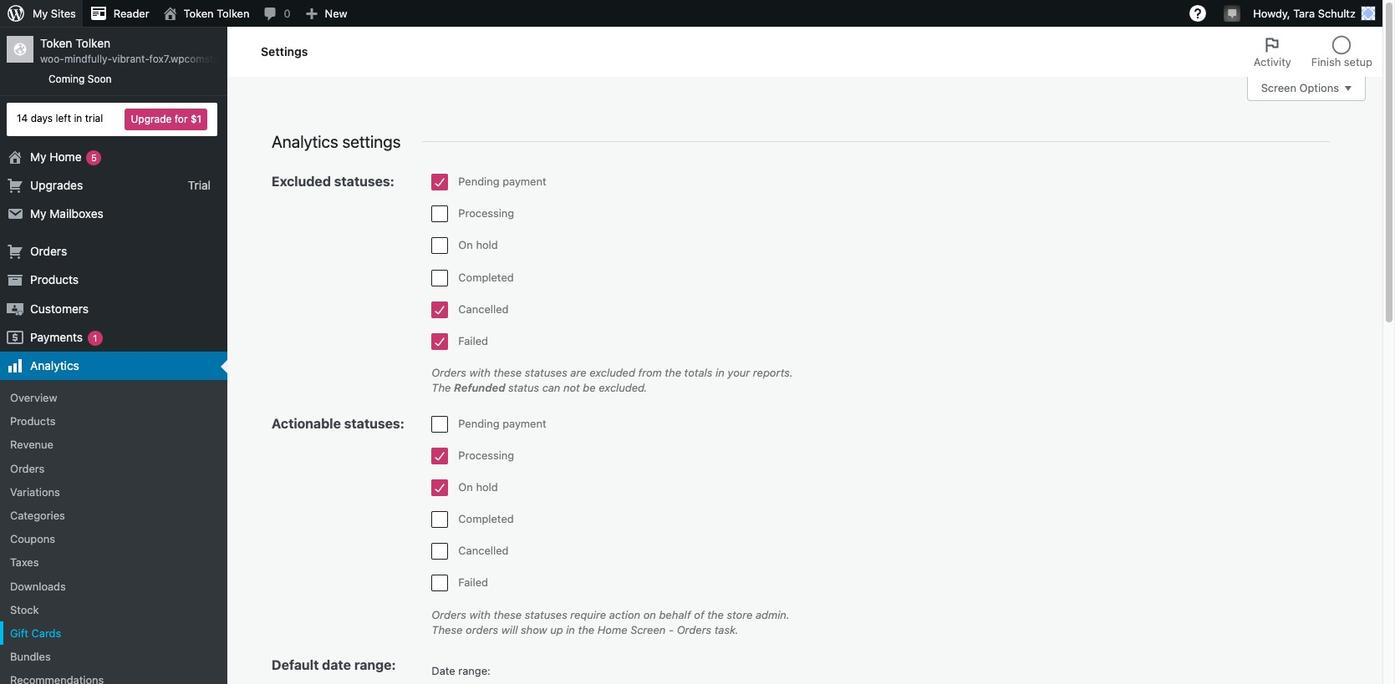 Task type: locate. For each thing, give the bounding box(es) containing it.
1 on from the top
[[459, 239, 473, 252]]

0 horizontal spatial the
[[578, 624, 595, 637]]

cancelled inside the actionable statuses: element
[[459, 545, 509, 558]]

home down action
[[598, 624, 628, 637]]

1 vertical spatial cancelled
[[459, 545, 509, 558]]

token up woo-
[[40, 36, 72, 50]]

can
[[542, 382, 561, 395]]

1 pending payment from the top
[[459, 175, 547, 188]]

1 completed checkbox from the top
[[432, 270, 449, 286]]

payment for excluded statuses:
[[503, 175, 547, 188]]

products link down analytics link
[[0, 410, 227, 434]]

1 vertical spatial cancelled checkbox
[[432, 544, 449, 560]]

stock link
[[0, 599, 227, 622]]

tolken for token tolken woo-mindfully-vibrant-fox7.wpcomstaging.com coming soon
[[75, 36, 110, 50]]

in inside the orders with these statuses require action on behalf of the store admin. these orders will show up in the home screen - orders task.
[[566, 624, 575, 637]]

toolbar navigation
[[0, 0, 1383, 30]]

cancelled
[[459, 303, 509, 316], [459, 545, 509, 558]]

products link up 1
[[0, 266, 227, 295]]

tolken up mindfully-
[[75, 36, 110, 50]]

bundles link
[[0, 646, 227, 669]]

categories link
[[0, 504, 227, 528]]

screen
[[1262, 81, 1297, 95], [631, 624, 666, 637]]

on hold right on hold option
[[459, 481, 498, 494]]

processing right processing checkbox
[[459, 449, 514, 462]]

actionable statuses:
[[272, 416, 405, 431]]

date
[[432, 665, 456, 678]]

mailboxes
[[50, 207, 104, 221]]

1 vertical spatial with
[[469, 608, 491, 622]]

on right on hold option
[[459, 481, 473, 494]]

in inside "navigation"
[[74, 112, 82, 125]]

analytics inside analytics link
[[30, 359, 79, 373]]

pending payment down status
[[459, 417, 547, 430]]

orders
[[466, 624, 499, 637]]

0 vertical spatial hold
[[476, 239, 498, 252]]

products link
[[0, 266, 227, 295], [0, 410, 227, 434]]

orders down of
[[677, 624, 712, 637]]

pending payment for actionable statuses:
[[459, 417, 547, 430]]

downloads link
[[0, 575, 227, 599]]

my inside toolbar navigation
[[33, 7, 48, 20]]

in right left
[[74, 112, 82, 125]]

Pending payment checkbox
[[432, 416, 449, 433]]

cancelled up refunded
[[459, 303, 509, 316]]

tab list
[[1244, 27, 1383, 77]]

processing for actionable statuses:
[[459, 449, 514, 462]]

statuses: left pending payment checkbox
[[344, 416, 405, 431]]

home inside the orders with these statuses require action on behalf of the store admin. these orders will show up in the home screen - orders task.
[[598, 624, 628, 637]]

token inside 'token tolken woo-mindfully-vibrant-fox7.wpcomstaging.com coming soon'
[[40, 36, 72, 50]]

cancelled checkbox up failed checkbox
[[432, 302, 449, 318]]

0 vertical spatial completed checkbox
[[432, 270, 449, 286]]

failed inside excluded statuses: element
[[459, 334, 488, 348]]

pending payment right pending payment option
[[459, 175, 547, 188]]

1 vertical spatial on
[[459, 481, 473, 494]]

these for actionable statuses:
[[494, 608, 522, 622]]

orders down 'my mailboxes'
[[30, 244, 67, 259]]

processing
[[459, 207, 514, 220], [459, 449, 514, 462]]

the inside orders with these statuses are excluded from the totals in your reports. the
[[665, 366, 682, 380]]

cancelled inside excluded statuses: element
[[459, 303, 509, 316]]

orders up the these
[[432, 608, 466, 622]]

1 processing from the top
[[459, 207, 514, 220]]

failed right failed option
[[459, 577, 488, 590]]

screen down activity
[[1262, 81, 1297, 95]]

fox7.wpcomstaging.com
[[149, 53, 263, 65]]

cancelled checkbox for excluded statuses:
[[432, 302, 449, 318]]

excluded.
[[599, 382, 648, 395]]

processing inside the actionable statuses: element
[[459, 449, 514, 462]]

on right on hold checkbox
[[459, 239, 473, 252]]

2 with from the top
[[469, 608, 491, 622]]

0 vertical spatial with
[[469, 366, 491, 380]]

tolken left 0 link
[[217, 7, 250, 20]]

1 horizontal spatial tolken
[[217, 7, 250, 20]]

on inside excluded statuses: element
[[459, 239, 473, 252]]

Processing checkbox
[[432, 206, 449, 223]]

failed
[[459, 334, 488, 348], [459, 577, 488, 590]]

2 orders link from the top
[[0, 457, 227, 481]]

my for my home 5
[[30, 149, 46, 164]]

in
[[74, 112, 82, 125], [716, 366, 725, 380], [566, 624, 575, 637]]

pending inside excluded statuses: element
[[459, 175, 500, 188]]

0 vertical spatial tolken
[[217, 7, 250, 20]]

0 vertical spatial screen
[[1262, 81, 1297, 95]]

0 vertical spatial home
[[50, 149, 82, 164]]

1 vertical spatial screen
[[631, 624, 666, 637]]

2 pending payment from the top
[[459, 417, 547, 430]]

gift cards link
[[0, 622, 227, 646]]

the right of
[[708, 608, 724, 622]]

0 vertical spatial pending payment
[[459, 175, 547, 188]]

1 vertical spatial in
[[716, 366, 725, 380]]

0 vertical spatial token
[[184, 7, 214, 20]]

overview
[[10, 391, 57, 405]]

1 cancelled checkbox from the top
[[432, 302, 449, 318]]

my left the sites
[[33, 7, 48, 20]]

1 payment from the top
[[503, 175, 547, 188]]

on for actionable statuses:
[[459, 481, 473, 494]]

categories
[[10, 509, 65, 523]]

2 products link from the top
[[0, 410, 227, 434]]

settings
[[261, 44, 308, 58]]

failed inside the actionable statuses: element
[[459, 577, 488, 590]]

orders with these statuses are excluded from the totals in your reports. the
[[432, 366, 793, 395]]

payment inside excluded statuses: element
[[503, 175, 547, 188]]

14
[[17, 112, 28, 125]]

left
[[56, 112, 71, 125]]

processing inside excluded statuses: element
[[459, 207, 514, 220]]

statuses: down the settings
[[334, 174, 395, 189]]

2 cancelled from the top
[[459, 545, 509, 558]]

hold inside excluded statuses: element
[[476, 239, 498, 252]]

Completed checkbox
[[432, 270, 449, 286], [432, 512, 449, 529]]

0 vertical spatial on
[[459, 239, 473, 252]]

for
[[175, 113, 188, 125]]

1 failed from the top
[[459, 334, 488, 348]]

2 completed checkbox from the top
[[432, 512, 449, 529]]

1 vertical spatial hold
[[476, 481, 498, 494]]

with inside orders with these statuses are excluded from the totals in your reports. the
[[469, 366, 491, 380]]

cancelled for excluded statuses:
[[459, 303, 509, 316]]

finish
[[1312, 55, 1342, 69]]

with up refunded
[[469, 366, 491, 380]]

coupons
[[10, 533, 55, 546]]

1 these from the top
[[494, 366, 522, 380]]

0 vertical spatial payment
[[503, 175, 547, 188]]

tolken inside toolbar navigation
[[217, 7, 250, 20]]

hold inside the actionable statuses: element
[[476, 481, 498, 494]]

2 payment from the top
[[503, 417, 547, 430]]

payment inside the actionable statuses: element
[[503, 417, 547, 430]]

1
[[93, 333, 97, 343]]

cancelled checkbox up failed option
[[432, 544, 449, 560]]

1 on hold from the top
[[459, 239, 498, 252]]

0 vertical spatial analytics
[[272, 132, 338, 151]]

with
[[469, 366, 491, 380], [469, 608, 491, 622]]

statuses up the refunded status can not be excluded. on the bottom of page
[[525, 366, 568, 380]]

statuses inside the orders with these statuses require action on behalf of the store admin. these orders will show up in the home screen - orders task.
[[525, 608, 568, 622]]

-
[[669, 624, 674, 637]]

1 hold from the top
[[476, 239, 498, 252]]

pending payment inside excluded statuses: element
[[459, 175, 547, 188]]

statuses up up at left bottom
[[525, 608, 568, 622]]

statuses for actionable statuses:
[[525, 608, 568, 622]]

0 vertical spatial cancelled checkbox
[[432, 302, 449, 318]]

my sites
[[33, 7, 76, 20]]

1 vertical spatial failed
[[459, 577, 488, 590]]

upgrade for $1 button
[[125, 108, 207, 130]]

howdy, tara schultz
[[1254, 7, 1356, 20]]

my up upgrades
[[30, 149, 46, 164]]

analytics settings
[[272, 132, 401, 151]]

1 vertical spatial pending
[[459, 417, 500, 430]]

statuses:
[[334, 174, 395, 189], [344, 416, 405, 431]]

with for actionable statuses:
[[469, 608, 491, 622]]

on for excluded statuses:
[[459, 239, 473, 252]]

products down the overview in the left bottom of the page
[[10, 415, 56, 428]]

screen inside screen options dropdown button
[[1262, 81, 1297, 95]]

0 vertical spatial my
[[33, 7, 48, 20]]

1 vertical spatial completed checkbox
[[432, 512, 449, 529]]

1 vertical spatial statuses
[[525, 608, 568, 622]]

on hold inside the actionable statuses: element
[[459, 481, 498, 494]]

in left your
[[716, 366, 725, 380]]

1 statuses from the top
[[525, 366, 568, 380]]

2 processing from the top
[[459, 449, 514, 462]]

Failed checkbox
[[432, 576, 449, 592]]

completed checkbox down on hold option
[[432, 512, 449, 529]]

tab list containing activity
[[1244, 27, 1383, 77]]

payment
[[503, 175, 547, 188], [503, 417, 547, 430]]

the down require
[[578, 624, 595, 637]]

statuses inside orders with these statuses are excluded from the totals in your reports. the
[[525, 366, 568, 380]]

payments
[[30, 330, 83, 344]]

0 vertical spatial orders link
[[0, 238, 227, 266]]

1 horizontal spatial home
[[598, 624, 628, 637]]

failed right failed checkbox
[[459, 334, 488, 348]]

1 vertical spatial pending payment
[[459, 417, 547, 430]]

pending
[[459, 175, 500, 188], [459, 417, 500, 430]]

these inside the orders with these statuses require action on behalf of the store admin. these orders will show up in the home screen - orders task.
[[494, 608, 522, 622]]

0 vertical spatial in
[[74, 112, 82, 125]]

1 vertical spatial payment
[[503, 417, 547, 430]]

statuses for excluded statuses:
[[525, 366, 568, 380]]

these up status
[[494, 366, 522, 380]]

analytics up excluded
[[272, 132, 338, 151]]

0 horizontal spatial screen
[[631, 624, 666, 637]]

token tolken
[[184, 7, 250, 20]]

will
[[502, 624, 518, 637]]

0 horizontal spatial analytics
[[30, 359, 79, 373]]

2 these from the top
[[494, 608, 522, 622]]

completed checkbox for excluded statuses:
[[432, 270, 449, 286]]

completed inside the actionable statuses: element
[[459, 513, 514, 526]]

stock
[[10, 604, 39, 617]]

token for token tolken woo-mindfully-vibrant-fox7.wpcomstaging.com coming soon
[[40, 36, 72, 50]]

orders link down my mailboxes link
[[0, 238, 227, 266]]

1 with from the top
[[469, 366, 491, 380]]

0 vertical spatial the
[[665, 366, 682, 380]]

with inside the orders with these statuses require action on behalf of the store admin. these orders will show up in the home screen - orders task.
[[469, 608, 491, 622]]

range:
[[354, 658, 396, 673]]

new
[[325, 7, 347, 20]]

token up fox7.wpcomstaging.com
[[184, 7, 214, 20]]

actionable statuses: element
[[432, 416, 805, 608]]

On hold checkbox
[[432, 480, 449, 497]]

1 vertical spatial analytics
[[30, 359, 79, 373]]

1 horizontal spatial in
[[566, 624, 575, 637]]

pending payment inside the actionable statuses: element
[[459, 417, 547, 430]]

with up orders
[[469, 608, 491, 622]]

0 vertical spatial cancelled
[[459, 303, 509, 316]]

pending right pending payment option
[[459, 175, 500, 188]]

screen down on
[[631, 624, 666, 637]]

0 vertical spatial statuses
[[525, 366, 568, 380]]

0 vertical spatial pending
[[459, 175, 500, 188]]

0 vertical spatial products link
[[0, 266, 227, 295]]

2 statuses from the top
[[525, 608, 568, 622]]

orders up the
[[432, 366, 466, 380]]

1 vertical spatial on hold
[[459, 481, 498, 494]]

1 horizontal spatial analytics
[[272, 132, 338, 151]]

pending for excluded statuses:
[[459, 175, 500, 188]]

on
[[459, 239, 473, 252], [459, 481, 473, 494]]

0 vertical spatial processing
[[459, 207, 514, 220]]

cancelled checkbox for actionable statuses:
[[432, 544, 449, 560]]

1 vertical spatial statuses:
[[344, 416, 405, 431]]

payment for actionable statuses:
[[503, 417, 547, 430]]

1 vertical spatial tolken
[[75, 36, 110, 50]]

completed inside excluded statuses: element
[[459, 271, 514, 284]]

1 vertical spatial my
[[30, 149, 46, 164]]

hold
[[476, 239, 498, 252], [476, 481, 498, 494]]

variations link
[[0, 481, 227, 504]]

my for my sites
[[33, 7, 48, 20]]

1 horizontal spatial the
[[665, 366, 682, 380]]

Failed checkbox
[[432, 334, 449, 350]]

howdy,
[[1254, 7, 1291, 20]]

Cancelled checkbox
[[432, 302, 449, 318], [432, 544, 449, 560]]

2 on from the top
[[459, 481, 473, 494]]

1 products link from the top
[[0, 266, 227, 295]]

1 vertical spatial products link
[[0, 410, 227, 434]]

analytics down payments
[[30, 359, 79, 373]]

0 horizontal spatial in
[[74, 112, 82, 125]]

analytics
[[272, 132, 338, 151], [30, 359, 79, 373]]

tolken inside 'token tolken woo-mindfully-vibrant-fox7.wpcomstaging.com coming soon'
[[75, 36, 110, 50]]

cancelled up orders
[[459, 545, 509, 558]]

on hold inside excluded statuses: element
[[459, 239, 498, 252]]

home left 5
[[50, 149, 82, 164]]

upgrade for $1
[[131, 113, 202, 125]]

hold right on hold checkbox
[[476, 239, 498, 252]]

1 cancelled from the top
[[459, 303, 509, 316]]

1 completed from the top
[[459, 271, 514, 284]]

14 days left in trial
[[17, 112, 103, 125]]

admin.
[[756, 608, 790, 622]]

1 vertical spatial the
[[708, 608, 724, 622]]

these up will
[[494, 608, 522, 622]]

1 vertical spatial these
[[494, 608, 522, 622]]

completed checkbox down on hold checkbox
[[432, 270, 449, 286]]

1 horizontal spatial token
[[184, 7, 214, 20]]

0 vertical spatial statuses:
[[334, 174, 395, 189]]

2 on hold from the top
[[459, 481, 498, 494]]

pending payment
[[459, 175, 547, 188], [459, 417, 547, 430]]

2 completed from the top
[[459, 513, 514, 526]]

0 vertical spatial failed
[[459, 334, 488, 348]]

token inside token tolken link
[[184, 7, 214, 20]]

1 vertical spatial home
[[598, 624, 628, 637]]

0 vertical spatial completed
[[459, 271, 514, 284]]

0 vertical spatial on hold
[[459, 239, 498, 252]]

1 vertical spatial products
[[10, 415, 56, 428]]

0 vertical spatial these
[[494, 366, 522, 380]]

hold for actionable statuses:
[[476, 481, 498, 494]]

on hold
[[459, 239, 498, 252], [459, 481, 498, 494]]

1 pending from the top
[[459, 175, 500, 188]]

vibrant-
[[112, 53, 149, 65]]

5
[[91, 152, 97, 163]]

hold right on hold option
[[476, 481, 498, 494]]

Processing checkbox
[[432, 448, 449, 465]]

statuses
[[525, 366, 568, 380], [525, 608, 568, 622]]

revenue link
[[0, 434, 227, 457]]

Pending payment checkbox
[[432, 174, 449, 191]]

token for token tolken
[[184, 7, 214, 20]]

with for excluded statuses:
[[469, 366, 491, 380]]

orders link up categories link
[[0, 457, 227, 481]]

0 horizontal spatial tolken
[[75, 36, 110, 50]]

the right from on the left
[[665, 366, 682, 380]]

on
[[644, 608, 656, 622]]

0 horizontal spatial token
[[40, 36, 72, 50]]

2 vertical spatial my
[[30, 207, 46, 221]]

2 pending from the top
[[459, 417, 500, 430]]

2 vertical spatial in
[[566, 624, 575, 637]]

processing right processing option at the top left
[[459, 207, 514, 220]]

1 vertical spatial processing
[[459, 449, 514, 462]]

taxes
[[10, 556, 39, 570]]

products
[[30, 273, 79, 287], [10, 415, 56, 428]]

1 horizontal spatial screen
[[1262, 81, 1297, 95]]

my down upgrades
[[30, 207, 46, 221]]

0
[[284, 7, 291, 20]]

2 hold from the top
[[476, 481, 498, 494]]

2 cancelled checkbox from the top
[[432, 544, 449, 560]]

1 vertical spatial completed
[[459, 513, 514, 526]]

gift
[[10, 627, 28, 641]]

pending down refunded
[[459, 417, 500, 430]]

products up the customers
[[30, 273, 79, 287]]

2 horizontal spatial in
[[716, 366, 725, 380]]

my
[[33, 7, 48, 20], [30, 149, 46, 164], [30, 207, 46, 221]]

1 vertical spatial orders link
[[0, 457, 227, 481]]

in inside orders with these statuses are excluded from the totals in your reports. the
[[716, 366, 725, 380]]

home inside the main menu "navigation"
[[50, 149, 82, 164]]

tolken for token tolken
[[217, 7, 250, 20]]

in right up at left bottom
[[566, 624, 575, 637]]

2 failed from the top
[[459, 577, 488, 590]]

0 horizontal spatial home
[[50, 149, 82, 164]]

date
[[322, 658, 351, 673]]

pending inside the actionable statuses: element
[[459, 417, 500, 430]]

finish setup
[[1312, 55, 1373, 69]]

these inside orders with these statuses are excluded from the totals in your reports. the
[[494, 366, 522, 380]]

on hold right on hold checkbox
[[459, 239, 498, 252]]

1 vertical spatial token
[[40, 36, 72, 50]]



Task type: vqa. For each thing, say whether or not it's contained in the screenshot.
Behind the Product: Fedora Hat
no



Task type: describe. For each thing, give the bounding box(es) containing it.
store
[[727, 608, 753, 622]]

excluded
[[590, 366, 636, 380]]

behalf
[[659, 608, 691, 622]]

schultz
[[1318, 7, 1356, 20]]

my home 5
[[30, 149, 97, 164]]

these for excluded statuses:
[[494, 366, 522, 380]]

upgrade
[[131, 113, 172, 125]]

default date range: date range :
[[272, 658, 491, 678]]

status
[[508, 382, 539, 395]]

woo-
[[40, 53, 64, 65]]

excluded
[[272, 174, 331, 189]]

soon
[[88, 73, 112, 85]]

orders with these statuses require action on behalf of the store admin. these orders will show up in the home screen - orders task.
[[432, 608, 790, 637]]

not
[[564, 382, 580, 395]]

2 vertical spatial the
[[578, 624, 595, 637]]

days
[[31, 112, 53, 125]]

payments 1
[[30, 330, 97, 344]]

pending payment for excluded statuses:
[[459, 175, 547, 188]]

coming
[[49, 73, 85, 85]]

completed checkbox for actionable statuses:
[[432, 512, 449, 529]]

screen options button
[[1247, 76, 1366, 101]]

default
[[272, 658, 319, 673]]

taxes link
[[0, 551, 227, 575]]

processing for excluded statuses:
[[459, 207, 514, 220]]

these
[[432, 624, 463, 637]]

failed for actionable statuses:
[[459, 577, 488, 590]]

statuses: for excluded statuses:
[[334, 174, 395, 189]]

completed for actionable statuses:
[[459, 513, 514, 526]]

0 vertical spatial products
[[30, 273, 79, 287]]

show
[[521, 624, 547, 637]]

On hold checkbox
[[432, 238, 449, 255]]

bundles
[[10, 651, 51, 664]]

cancelled for actionable statuses:
[[459, 545, 509, 558]]

my sites link
[[0, 0, 83, 27]]

range
[[459, 665, 488, 678]]

totals
[[685, 366, 713, 380]]

orders inside orders with these statuses are excluded from the totals in your reports. the
[[432, 366, 466, 380]]

revenue
[[10, 439, 53, 452]]

settings
[[342, 132, 401, 151]]

customers
[[30, 301, 89, 316]]

setup
[[1345, 55, 1373, 69]]

excluded statuses:
[[272, 174, 395, 189]]

up
[[550, 624, 563, 637]]

tara
[[1294, 7, 1316, 20]]

notification image
[[1226, 6, 1240, 19]]

upgrades
[[30, 178, 83, 192]]

completed for excluded statuses:
[[459, 271, 514, 284]]

refunded
[[454, 382, 505, 395]]

variations
[[10, 486, 60, 499]]

be
[[583, 382, 596, 395]]

coupons link
[[0, 528, 227, 551]]

excluded statuses: element
[[432, 174, 805, 366]]

mindfully-
[[64, 53, 112, 65]]

my mailboxes link
[[0, 200, 227, 228]]

on hold for excluded statuses:
[[459, 239, 498, 252]]

screen inside the orders with these statuses require action on behalf of the store admin. these orders will show up in the home screen - orders task.
[[631, 624, 666, 637]]

your
[[728, 366, 750, 380]]

cards
[[31, 627, 61, 641]]

action
[[609, 608, 641, 622]]

refunded status can not be excluded.
[[454, 382, 648, 395]]

hold for excluded statuses:
[[476, 239, 498, 252]]

actionable
[[272, 416, 341, 431]]

customers link
[[0, 295, 227, 323]]

trial
[[85, 112, 103, 125]]

trial
[[188, 178, 211, 192]]

0 link
[[256, 0, 297, 27]]

my mailboxes
[[30, 207, 104, 221]]

new link
[[297, 0, 354, 27]]

the
[[432, 382, 451, 395]]

on hold for actionable statuses:
[[459, 481, 498, 494]]

from
[[639, 366, 662, 380]]

task.
[[715, 624, 739, 637]]

overview link
[[0, 386, 227, 410]]

failed for excluded statuses:
[[459, 334, 488, 348]]

1 orders link from the top
[[0, 238, 227, 266]]

reports.
[[753, 366, 793, 380]]

pending for actionable statuses:
[[459, 417, 500, 430]]

analytics for analytics settings
[[272, 132, 338, 151]]

analytics for analytics
[[30, 359, 79, 373]]

sites
[[51, 7, 76, 20]]

activity
[[1254, 55, 1292, 69]]

my for my mailboxes
[[30, 207, 46, 221]]

downloads
[[10, 580, 66, 593]]

analytics link
[[0, 352, 227, 381]]

of
[[694, 608, 705, 622]]

require
[[571, 608, 606, 622]]

$1
[[191, 113, 202, 125]]

2 horizontal spatial the
[[708, 608, 724, 622]]

token tolken woo-mindfully-vibrant-fox7.wpcomstaging.com coming soon
[[40, 36, 263, 85]]

orders down revenue
[[10, 462, 45, 476]]

token tolken link
[[156, 0, 256, 27]]

are
[[571, 366, 587, 380]]

reader
[[114, 7, 149, 20]]

statuses: for actionable statuses:
[[344, 416, 405, 431]]

main menu navigation
[[0, 27, 263, 685]]



